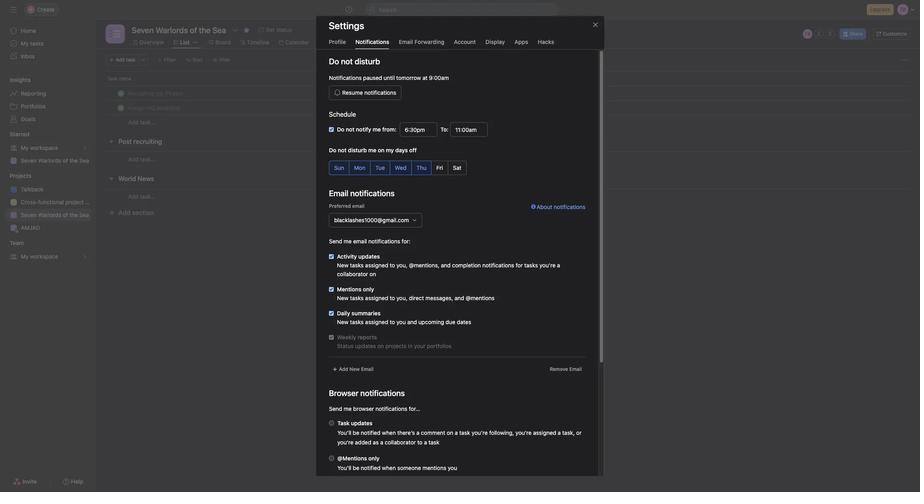 Task type: describe. For each thing, give the bounding box(es) containing it.
0 horizontal spatial email
[[361, 367, 373, 373]]

me from:
[[372, 126, 396, 133]]

notified for only
[[361, 465, 380, 472]]

add inside button
[[116, 57, 125, 63]]

send me browser notifications for…
[[329, 406, 420, 413]]

1 horizontal spatial you're
[[471, 430, 488, 437]]

notifications for notifications
[[355, 38, 389, 45]]

collapse task list for this section image
[[108, 138, 114, 145]]

add up add section button
[[128, 193, 138, 200]]

task… for recruiting
[[140, 156, 155, 163]]

summaries
[[351, 310, 380, 317]]

add down post recruiting
[[128, 156, 138, 163]]

@mentions
[[337, 455, 367, 462]]

workflow
[[325, 39, 350, 46]]

insights button
[[0, 76, 31, 84]]

add inside the header untitled section tree grid
[[128, 119, 138, 126]]

close image
[[592, 22, 599, 28]]

collaborator inside task updates you'll be notified when there's a comment on a task you're following, you're assigned a task, or you're added as a collaborator to a task
[[385, 439, 416, 446]]

section
[[132, 209, 154, 217]]

world news button
[[118, 172, 154, 186]]

you're
[[539, 262, 555, 269]]

due
[[403, 76, 412, 82]]

gantt
[[482, 39, 497, 46]]

not for disturb
[[338, 147, 346, 154]]

tasks for daily summaries new tasks assigned to you and upcoming due dates
[[350, 319, 363, 326]]

be for you'll
[[353, 465, 359, 472]]

for…
[[409, 406, 420, 413]]

timeline
[[247, 39, 269, 46]]

about
[[536, 204, 552, 211]]

updates inside the weekly reports status updates on projects in your portfolios
[[355, 343, 376, 350]]

hacks
[[538, 38, 554, 45]]

messages
[[411, 39, 438, 46]]

starred element
[[0, 127, 96, 169]]

2 horizontal spatial email
[[569, 367, 582, 373]]

cross-
[[21, 199, 38, 206]]

upcoming
[[418, 319, 444, 326]]

send for send me email notifications for:
[[329, 238, 342, 245]]

0 vertical spatial me
[[368, 147, 376, 154]]

calendar link
[[279, 38, 309, 47]]

and inside activity updates new tasks assigned to you, @mentions, and completion notifications for tasks you're a collaborator on
[[441, 262, 450, 269]]

list image
[[110, 29, 120, 39]]

thu
[[416, 164, 426, 171]]

projects button
[[0, 172, 31, 180]]

add task… for news
[[128, 193, 155, 200]]

of for 1st seven warlords of the sea link from the bottom
[[63, 212, 68, 219]]

for
[[515, 262, 523, 269]]

assign hq locations cell
[[96, 100, 353, 115]]

board
[[215, 39, 231, 46]]

talkback
[[21, 186, 44, 193]]

preferred email
[[329, 203, 364, 209]]

add down status on the bottom left of the page
[[339, 367, 348, 373]]

task for task updates you'll be notified when there's a comment on a task you're following, you're assigned a task, or you're added as a collaborator to a task
[[337, 420, 349, 427]]

not disturb
[[341, 57, 380, 66]]

be for you'll
[[353, 430, 359, 437]]

row containing task name
[[96, 71, 920, 86]]

notifications button
[[355, 38, 389, 49]]

notifications inside activity updates new tasks assigned to you, @mentions, and completion notifications for tasks you're a collaborator on
[[482, 262, 514, 269]]

a inside activity updates new tasks assigned to you, @mentions, and completion notifications for tasks you're a collaborator on
[[557, 262, 560, 269]]

upgrade button
[[867, 4, 894, 15]]

notified for updates
[[361, 430, 380, 437]]

amjad link
[[5, 222, 91, 235]]

add task… button for news
[[128, 192, 155, 201]]

my workspace for my workspace link within the teams element
[[21, 253, 58, 260]]

fri
[[436, 164, 443, 171]]

projects
[[385, 343, 406, 350]]

completed checkbox for recruiting top pirates text field
[[116, 89, 126, 98]]

world
[[118, 175, 136, 182]]

talkback link
[[5, 183, 91, 196]]

my for the global element
[[21, 40, 29, 47]]

add section
[[118, 209, 154, 217]]

add task… button inside the header untitled section tree grid
[[128, 118, 155, 127]]

resume notifications button
[[329, 86, 401, 100]]

starred button
[[0, 130, 29, 138]]

updates for task updates
[[351, 420, 372, 427]]

do for do not disturb me on my days off
[[329, 147, 336, 154]]

goals
[[21, 116, 35, 122]]

you inside daily summaries new tasks assigned to you and upcoming due dates
[[396, 319, 406, 326]]

me for email
[[344, 238, 351, 245]]

to for only
[[390, 295, 395, 302]]

post recruiting
[[118, 138, 162, 145]]

in
[[408, 343, 412, 350]]

tasks for mentions only new tasks assigned to you, direct messages, and @mentions
[[350, 295, 363, 302]]

sat
[[453, 164, 461, 171]]

global element
[[0, 20, 96, 68]]

as
[[373, 439, 379, 446]]

add new email button
[[329, 364, 377, 375]]

on inside task updates you'll be notified when there's a comment on a task you're following, you're assigned a task, or you're added as a collaborator to a task
[[447, 430, 453, 437]]

reporting
[[21, 90, 46, 97]]

notifications paused until tomorrow at 9:00am
[[329, 74, 449, 81]]

blacklashes1000@gmail.com
[[334, 217, 409, 224]]

hide sidebar image
[[10, 6, 17, 13]]

apps
[[515, 38, 528, 45]]

teams element
[[0, 236, 96, 265]]

email forwarding button
[[399, 38, 444, 49]]

send me email notifications for:
[[329, 238, 410, 245]]

seven for 1st seven warlords of the sea link from the bottom
[[21, 212, 37, 219]]

cross-functional project plan
[[21, 199, 96, 206]]

my
[[386, 147, 394, 154]]

recruiting
[[133, 138, 162, 145]]

Do not notify me from: checkbox
[[329, 127, 334, 132]]

remove
[[550, 367, 568, 373]]

Assign HQ locations text field
[[126, 104, 182, 112]]

2 seven warlords of the sea link from the top
[[5, 209, 91, 222]]

@mentions only you'll be notified when someone mentions you
[[337, 455, 457, 472]]

a down comment
[[424, 439, 427, 446]]

new for new tasks assigned to you, direct messages, and @mentions
[[337, 295, 348, 302]]

sea for 2nd seven warlords of the sea link from the bottom
[[79, 157, 89, 164]]

my workspace for my workspace link in starred 'element'
[[21, 144, 58, 151]]

email notifications
[[329, 189, 394, 198]]

messages,
[[425, 295, 453, 302]]

tb inside the header untitled section tree grid
[[357, 90, 364, 96]]

list link
[[174, 38, 190, 47]]

remove email
[[550, 367, 582, 373]]

task,
[[562, 430, 575, 437]]

mentions only new tasks assigned to you, direct messages, and @mentions
[[337, 286, 494, 302]]

1 vertical spatial email
[[353, 238, 367, 245]]

home
[[21, 27, 36, 34]]

wed
[[395, 164, 406, 171]]

preferred
[[329, 203, 351, 209]]

hacks button
[[538, 38, 554, 49]]

and inside mentions only new tasks assigned to you, direct messages, and @mentions
[[454, 295, 464, 302]]

tyler black
[[367, 90, 392, 96]]

to for updates
[[390, 262, 395, 269]]

your
[[414, 343, 425, 350]]

tasks inside the global element
[[30, 40, 44, 47]]

header untitled section tree grid
[[96, 86, 920, 130]]

to inside task updates you'll be notified when there's a comment on a task you're following, you're assigned a task, or you're added as a collaborator to a task
[[417, 439, 422, 446]]

amjad
[[21, 225, 40, 231]]

of for 2nd seven warlords of the sea link from the bottom
[[63, 157, 68, 164]]

notifications inside resume notifications button
[[364, 89, 396, 96]]

when for someone
[[382, 465, 396, 472]]

tomorrow
[[396, 74, 421, 81]]

a right there's
[[416, 430, 419, 437]]

daily
[[337, 310, 350, 317]]

dashboard link
[[360, 38, 395, 47]]

collapse task list for this section image
[[108, 176, 114, 182]]

portfolios
[[427, 343, 451, 350]]

due date
[[403, 76, 424, 82]]

added
[[355, 439, 371, 446]]

black
[[379, 90, 392, 96]]

do not notify me from:
[[337, 126, 396, 133]]

do for do not notify me from:
[[337, 126, 344, 133]]

sun
[[334, 164, 344, 171]]

home link
[[5, 24, 91, 37]]

post
[[118, 138, 132, 145]]

status
[[337, 343, 353, 350]]

to:
[[440, 126, 448, 133]]

and inside daily summaries new tasks assigned to you and upcoming due dates
[[407, 319, 417, 326]]

completed image
[[116, 103, 126, 113]]

dates
[[457, 319, 471, 326]]

projects
[[10, 172, 31, 179]]

comment
[[421, 430, 445, 437]]

forwarding
[[415, 38, 444, 45]]

1 add task… row from the top
[[96, 115, 920, 130]]

there's
[[397, 430, 415, 437]]

for:
[[401, 238, 410, 245]]

insights element
[[0, 73, 96, 127]]

a right as
[[380, 439, 383, 446]]

2 horizontal spatial you're
[[515, 430, 531, 437]]

resume
[[342, 89, 363, 96]]

list
[[180, 39, 190, 46]]

add task… row for world news
[[96, 189, 920, 204]]



Task type: locate. For each thing, give the bounding box(es) containing it.
0 vertical spatial my
[[21, 40, 29, 47]]

add task… row for post recruiting
[[96, 152, 920, 167]]

workspace for my workspace link within the teams element
[[30, 253, 58, 260]]

name
[[119, 76, 131, 82]]

notified
[[361, 430, 380, 437], [361, 465, 380, 472]]

the up talkback link
[[69, 157, 78, 164]]

1 sea from the top
[[79, 157, 89, 164]]

you're down you'll
[[337, 439, 353, 446]]

add task… button down assign hq locations text box
[[128, 118, 155, 127]]

email right remove
[[569, 367, 582, 373]]

1 vertical spatial my workspace link
[[5, 251, 91, 263]]

1 be from the top
[[353, 430, 359, 437]]

0 horizontal spatial you're
[[337, 439, 353, 446]]

task left name
[[107, 76, 118, 82]]

0 horizontal spatial you
[[396, 319, 406, 326]]

notifications up resume
[[329, 74, 361, 81]]

1 vertical spatial seven warlords of the sea
[[21, 212, 89, 219]]

seven down cross-
[[21, 212, 37, 219]]

0 vertical spatial task
[[107, 76, 118, 82]]

0 horizontal spatial task
[[107, 76, 118, 82]]

send up you'll
[[329, 406, 342, 413]]

2 vertical spatial my
[[21, 253, 29, 260]]

0 vertical spatial add task…
[[128, 119, 155, 126]]

collaborator inside activity updates new tasks assigned to you, @mentions, and completion notifications for tasks you're a collaborator on
[[337, 271, 368, 278]]

seven warlords of the sea inside starred 'element'
[[21, 157, 89, 164]]

notified inside "@mentions only you'll be notified when someone mentions you"
[[361, 465, 380, 472]]

due
[[445, 319, 455, 326]]

warlords for 2nd seven warlords of the sea link from the bottom
[[38, 157, 61, 164]]

my down the team
[[21, 253, 29, 260]]

of inside starred 'element'
[[63, 157, 68, 164]]

updates for activity updates
[[358, 253, 380, 260]]

0 vertical spatial workspace
[[30, 144, 58, 151]]

my workspace link down amjad link
[[5, 251, 91, 263]]

my for teams element
[[21, 253, 29, 260]]

on left my
[[378, 147, 384, 154]]

3 my from the top
[[21, 253, 29, 260]]

0 vertical spatial do
[[329, 57, 339, 66]]

2 notified from the top
[[361, 465, 380, 472]]

add task… button for recruiting
[[128, 155, 155, 164]]

1 horizontal spatial collaborator
[[385, 439, 416, 446]]

to down comment
[[417, 439, 422, 446]]

seven warlords of the sea down cross-functional project plan
[[21, 212, 89, 219]]

date
[[414, 76, 424, 82]]

and
[[441, 262, 450, 269], [454, 295, 464, 302], [407, 319, 417, 326]]

notifications
[[355, 38, 389, 45], [329, 74, 361, 81]]

do right do not notify me from: option
[[337, 126, 344, 133]]

remove from starred image
[[243, 27, 250, 33]]

1 of from the top
[[63, 157, 68, 164]]

a
[[557, 262, 560, 269], [416, 430, 419, 437], [455, 430, 458, 437], [558, 430, 561, 437], [380, 439, 383, 446], [424, 439, 427, 446]]

new
[[337, 262, 348, 269], [337, 295, 348, 302], [337, 319, 348, 326], [349, 367, 360, 373]]

1 warlords from the top
[[38, 157, 61, 164]]

task… up section
[[140, 193, 155, 200]]

seven warlords of the sea link down functional
[[5, 209, 91, 222]]

projects element
[[0, 169, 96, 236]]

on inside activity updates new tasks assigned to you, @mentions, and completion notifications for tasks you're a collaborator on
[[369, 271, 376, 278]]

1 vertical spatial only
[[368, 455, 379, 462]]

tasks for activity updates new tasks assigned to you, @mentions, and completion notifications for tasks you're a collaborator on
[[350, 262, 363, 269]]

insights
[[10, 76, 31, 83]]

assigned inside activity updates new tasks assigned to you, @mentions, and completion notifications for tasks you're a collaborator on
[[365, 262, 388, 269]]

collaborator up mentions
[[337, 271, 368, 278]]

0 vertical spatial collaborator
[[337, 271, 368, 278]]

2 vertical spatial and
[[407, 319, 417, 326]]

1 vertical spatial updates
[[355, 343, 376, 350]]

add task… inside the header untitled section tree grid
[[128, 119, 155, 126]]

None text field
[[130, 23, 228, 37], [450, 122, 488, 137], [130, 23, 228, 37], [450, 122, 488, 137]]

the inside projects element
[[69, 212, 78, 219]]

0 vertical spatial when
[[382, 430, 396, 437]]

to up daily summaries new tasks assigned to you and upcoming due dates
[[390, 295, 395, 302]]

0 vertical spatial the
[[69, 157, 78, 164]]

add task button
[[106, 54, 139, 66]]

1 vertical spatial seven
[[21, 212, 37, 219]]

task… inside the header untitled section tree grid
[[140, 119, 155, 126]]

0 vertical spatial send
[[329, 238, 342, 245]]

task… down assign hq locations text box
[[140, 119, 155, 126]]

0 vertical spatial be
[[353, 430, 359, 437]]

only down as
[[368, 455, 379, 462]]

when for there's
[[382, 430, 396, 437]]

new inside daily summaries new tasks assigned to you and upcoming due dates
[[337, 319, 348, 326]]

inbox link
[[5, 50, 91, 63]]

add task… button down post recruiting
[[128, 155, 155, 164]]

1 add task… from the top
[[128, 119, 155, 126]]

2 add task… row from the top
[[96, 152, 920, 167]]

updates down send me email notifications for:
[[358, 253, 380, 260]]

2 vertical spatial task
[[428, 439, 439, 446]]

updates inside activity updates new tasks assigned to you, @mentions, and completion notifications for tasks you're a collaborator on
[[358, 253, 380, 260]]

send for send me browser notifications for…
[[329, 406, 342, 413]]

and left upcoming
[[407, 319, 417, 326]]

new inside mentions only new tasks assigned to you, direct messages, and @mentions
[[337, 295, 348, 302]]

1 vertical spatial workspace
[[30, 253, 58, 260]]

1 horizontal spatial tb
[[804, 31, 811, 37]]

you, for @mentions,
[[396, 262, 407, 269]]

my workspace inside starred 'element'
[[21, 144, 58, 151]]

of up talkback link
[[63, 157, 68, 164]]

2 my workspace link from the top
[[5, 251, 91, 263]]

1 vertical spatial when
[[382, 465, 396, 472]]

tasks right "for"
[[524, 262, 538, 269]]

task down comment
[[428, 439, 439, 446]]

1 vertical spatial task…
[[140, 156, 155, 163]]

1 vertical spatial not
[[338, 147, 346, 154]]

2 add task… button from the top
[[128, 155, 155, 164]]

new down activity
[[337, 262, 348, 269]]

0 vertical spatial notifications
[[355, 38, 389, 45]]

2 my from the top
[[21, 144, 29, 151]]

on inside the weekly reports status updates on projects in your portfolios
[[377, 343, 384, 350]]

calendar
[[285, 39, 309, 46]]

seven warlords of the sea
[[21, 157, 89, 164], [21, 212, 89, 219]]

assigned for updates
[[365, 262, 388, 269]]

me
[[368, 147, 376, 154], [344, 238, 351, 245], [344, 406, 351, 413]]

2 be from the top
[[353, 465, 359, 472]]

notifications inside about notifications link
[[554, 204, 585, 211]]

you're
[[471, 430, 488, 437], [515, 430, 531, 437], [337, 439, 353, 446]]

functional
[[38, 199, 64, 206]]

tasks inside daily summaries new tasks assigned to you and upcoming due dates
[[350, 319, 363, 326]]

0 vertical spatial completed checkbox
[[116, 89, 126, 98]]

1 seven from the top
[[21, 157, 37, 164]]

not
[[346, 126, 354, 133], [338, 147, 346, 154]]

row containing tb
[[96, 86, 920, 101]]

only for @mentions only
[[368, 455, 379, 462]]

a right you're on the bottom of page
[[557, 262, 560, 269]]

1 horizontal spatial email
[[399, 38, 413, 45]]

tasks down mentions
[[350, 295, 363, 302]]

2 my workspace from the top
[[21, 253, 58, 260]]

0 vertical spatial add task… button
[[128, 118, 155, 127]]

completed checkbox down completed image
[[116, 103, 126, 113]]

invite button
[[8, 475, 42, 489]]

workspace down amjad link
[[30, 253, 58, 260]]

following,
[[489, 430, 514, 437]]

be inside "@mentions only you'll be notified when someone mentions you"
[[353, 465, 359, 472]]

task up you'll
[[337, 420, 349, 427]]

updates inside task updates you'll be notified when there's a comment on a task you're following, you're assigned a task, or you're added as a collaborator to a task
[[351, 420, 372, 427]]

new down mentions
[[337, 295, 348, 302]]

news
[[138, 175, 154, 182]]

send up activity
[[329, 238, 342, 245]]

2 horizontal spatial and
[[454, 295, 464, 302]]

1 vertical spatial seven warlords of the sea link
[[5, 209, 91, 222]]

1 when from the top
[[382, 430, 396, 437]]

when left there's
[[382, 430, 396, 437]]

warlords inside projects element
[[38, 212, 61, 219]]

completed image
[[116, 89, 126, 98]]

settings
[[329, 20, 364, 31]]

notifications
[[364, 89, 396, 96], [554, 204, 585, 211], [368, 238, 400, 245], [482, 262, 514, 269], [375, 406, 407, 413]]

0 vertical spatial task
[[126, 57, 136, 63]]

completed checkbox inside recruiting top pirates cell
[[116, 89, 126, 98]]

2 sea from the top
[[79, 212, 89, 219]]

until
[[383, 74, 395, 81]]

me for browser
[[344, 406, 351, 413]]

portfolios link
[[5, 100, 91, 113]]

profile button
[[329, 38, 346, 49]]

the inside starred 'element'
[[69, 157, 78, 164]]

1 workspace from the top
[[30, 144, 58, 151]]

1 vertical spatial collaborator
[[385, 439, 416, 446]]

1 vertical spatial add task… button
[[128, 155, 155, 164]]

0 vertical spatial updates
[[358, 253, 380, 260]]

completed checkbox for assign hq locations text box
[[116, 103, 126, 113]]

workspace inside teams element
[[30, 253, 58, 260]]

0 vertical spatial and
[[441, 262, 450, 269]]

timeline link
[[241, 38, 269, 47]]

workspace down goals link
[[30, 144, 58, 151]]

0 vertical spatial tb
[[804, 31, 811, 37]]

when inside task updates you'll be notified when there's a comment on a task you're following, you're assigned a task, or you're added as a collaborator to a task
[[382, 430, 396, 437]]

display
[[486, 38, 505, 45]]

be right you'll
[[353, 430, 359, 437]]

share
[[850, 31, 863, 37]]

display button
[[486, 38, 505, 49]]

sea inside starred 'element'
[[79, 157, 89, 164]]

only inside mentions only new tasks assigned to you, direct messages, and @mentions
[[363, 286, 374, 293]]

activity
[[337, 253, 357, 260]]

0 vertical spatial notified
[[361, 430, 380, 437]]

the down project
[[69, 212, 78, 219]]

resume notifications
[[342, 89, 396, 96]]

1 vertical spatial notified
[[361, 465, 380, 472]]

0 vertical spatial my workspace link
[[5, 142, 91, 154]]

you,
[[396, 262, 407, 269], [396, 295, 407, 302]]

0 horizontal spatial and
[[407, 319, 417, 326]]

task inside add task button
[[126, 57, 136, 63]]

my workspace link inside starred 'element'
[[5, 142, 91, 154]]

tasks down home
[[30, 40, 44, 47]]

gantt link
[[475, 38, 497, 47]]

only right mentions
[[363, 286, 374, 293]]

new inside activity updates new tasks assigned to you, @mentions, and completion notifications for tasks you're a collaborator on
[[337, 262, 348, 269]]

collaborator
[[337, 271, 368, 278], [385, 439, 416, 446]]

1 seven warlords of the sea from the top
[[21, 157, 89, 164]]

2 when from the top
[[382, 465, 396, 472]]

None text field
[[399, 122, 437, 137]]

1 vertical spatial you
[[448, 465, 457, 472]]

3 task… from the top
[[140, 193, 155, 200]]

1 vertical spatial task
[[337, 420, 349, 427]]

my tasks
[[21, 40, 44, 47]]

seven warlords of the sea link up talkback link
[[5, 154, 91, 167]]

task up name
[[126, 57, 136, 63]]

1 vertical spatial completed checkbox
[[116, 103, 126, 113]]

assigned for only
[[365, 295, 388, 302]]

0 vertical spatial not
[[346, 126, 354, 133]]

only inside "@mentions only you'll be notified when someone mentions you"
[[368, 455, 379, 462]]

0 vertical spatial add task… row
[[96, 115, 920, 130]]

you, left direct at the bottom left of the page
[[396, 295, 407, 302]]

be down @mentions
[[353, 465, 359, 472]]

you're right following,
[[515, 430, 531, 437]]

3 add task… from the top
[[128, 193, 155, 200]]

add task… down post recruiting
[[128, 156, 155, 163]]

2 the from the top
[[69, 212, 78, 219]]

you
[[396, 319, 406, 326], [448, 465, 457, 472]]

2 vertical spatial add task…
[[128, 193, 155, 200]]

portfolios
[[21, 103, 45, 110]]

my inside teams element
[[21, 253, 29, 260]]

tasks down activity
[[350, 262, 363, 269]]

assigned inside mentions only new tasks assigned to you, direct messages, and @mentions
[[365, 295, 388, 302]]

seven warlords of the sea for 2nd seven warlords of the sea link from the bottom
[[21, 157, 89, 164]]

assigned
[[365, 262, 388, 269], [365, 295, 388, 302], [365, 319, 388, 326], [533, 430, 556, 437]]

my workspace inside teams element
[[21, 253, 58, 260]]

1 vertical spatial my
[[21, 144, 29, 151]]

0 vertical spatial seven warlords of the sea link
[[5, 154, 91, 167]]

when inside "@mentions only you'll be notified when someone mentions you"
[[382, 465, 396, 472]]

1 horizontal spatial and
[[441, 262, 450, 269]]

1 my from the top
[[21, 40, 29, 47]]

you, inside activity updates new tasks assigned to you, @mentions, and completion notifications for tasks you're a collaborator on
[[396, 262, 407, 269]]

1 vertical spatial notifications
[[329, 74, 361, 81]]

2 you, from the top
[[396, 295, 407, 302]]

me left browser
[[344, 406, 351, 413]]

new for new tasks assigned to you, @mentions, and completion notifications for tasks you're a collaborator on
[[337, 262, 348, 269]]

2 vertical spatial add task… row
[[96, 189, 920, 204]]

email down email notifications
[[352, 203, 364, 209]]

notifications for notifications paused until tomorrow at 9:00am
[[329, 74, 361, 81]]

0 vertical spatial seven warlords of the sea
[[21, 157, 89, 164]]

of inside projects element
[[63, 212, 68, 219]]

add task… up section
[[128, 193, 155, 200]]

my workspace link inside teams element
[[5, 251, 91, 263]]

1 vertical spatial warlords
[[38, 212, 61, 219]]

a left the task,
[[558, 430, 561, 437]]

0 vertical spatial you
[[396, 319, 406, 326]]

new inside the add new email button
[[349, 367, 360, 373]]

0 vertical spatial warlords
[[38, 157, 61, 164]]

do not disturb
[[329, 57, 380, 66]]

None radio
[[329, 456, 334, 461]]

only for mentions only
[[363, 286, 374, 293]]

board link
[[209, 38, 231, 47]]

warlords down cross-functional project plan link
[[38, 212, 61, 219]]

1 horizontal spatial you
[[448, 465, 457, 472]]

1 vertical spatial be
[[353, 465, 359, 472]]

sea inside projects element
[[79, 212, 89, 219]]

new for new tasks assigned to you and upcoming due dates
[[337, 319, 348, 326]]

weekly
[[337, 334, 356, 341]]

1 vertical spatial my workspace
[[21, 253, 58, 260]]

0 vertical spatial my workspace
[[21, 144, 58, 151]]

email forwarding
[[399, 38, 444, 45]]

task inside task updates you'll be notified when there's a comment on a task you're following, you're assigned a task, or you're added as a collaborator to a task
[[337, 420, 349, 427]]

new down status on the bottom left of the page
[[349, 367, 360, 373]]

files
[[454, 39, 466, 46]]

3 add task… row from the top
[[96, 189, 920, 204]]

you, for direct
[[396, 295, 407, 302]]

seven warlords of the sea inside projects element
[[21, 212, 89, 219]]

add up post recruiting button
[[128, 119, 138, 126]]

project
[[65, 199, 84, 206]]

2 vertical spatial me
[[344, 406, 351, 413]]

to up the weekly reports status updates on projects in your portfolios
[[390, 319, 395, 326]]

assigned left the task,
[[533, 430, 556, 437]]

None checkbox
[[329, 287, 334, 292], [329, 335, 334, 340], [329, 287, 334, 292], [329, 335, 334, 340]]

Completed checkbox
[[116, 89, 126, 98], [116, 103, 126, 113]]

add task… button
[[128, 118, 155, 127], [128, 155, 155, 164], [128, 192, 155, 201]]

1 vertical spatial of
[[63, 212, 68, 219]]

workspace inside starred 'element'
[[30, 144, 58, 151]]

2 seven from the top
[[21, 212, 37, 219]]

me right disturb
[[368, 147, 376, 154]]

assigned inside task updates you'll be notified when there's a comment on a task you're following, you're assigned a task, or you're added as a collaborator to a task
[[533, 430, 556, 437]]

seven warlords of the sea for 1st seven warlords of the sea link from the bottom
[[21, 212, 89, 219]]

assigned for summaries
[[365, 319, 388, 326]]

starred
[[10, 131, 29, 138]]

my
[[21, 40, 29, 47], [21, 144, 29, 151], [21, 253, 29, 260]]

notify
[[356, 126, 371, 133]]

collaborator down there's
[[385, 439, 416, 446]]

sea for 1st seven warlords of the sea link from the bottom
[[79, 212, 89, 219]]

new down daily
[[337, 319, 348, 326]]

seven inside projects element
[[21, 212, 37, 219]]

1 vertical spatial and
[[454, 295, 464, 302]]

1 completed checkbox from the top
[[116, 89, 126, 98]]

task name
[[107, 76, 131, 82]]

1 notified from the top
[[361, 430, 380, 437]]

2 warlords from the top
[[38, 212, 61, 219]]

1 vertical spatial sea
[[79, 212, 89, 219]]

1 horizontal spatial task
[[337, 420, 349, 427]]

0 vertical spatial only
[[363, 286, 374, 293]]

profile
[[329, 38, 346, 45]]

you're left following,
[[471, 430, 488, 437]]

task updates you'll be notified when there's a comment on a task you're following, you're assigned a task, or you're added as a collaborator to a task
[[337, 420, 581, 446]]

0 horizontal spatial tb
[[357, 90, 364, 96]]

browser notifications
[[329, 389, 405, 398]]

email left forwarding
[[399, 38, 413, 45]]

0 vertical spatial email
[[352, 203, 364, 209]]

not left notify
[[346, 126, 354, 133]]

seven
[[21, 157, 37, 164], [21, 212, 37, 219]]

2 vertical spatial add task… button
[[128, 192, 155, 201]]

1 send from the top
[[329, 238, 342, 245]]

not for notify
[[346, 126, 354, 133]]

1 add task… button from the top
[[128, 118, 155, 127]]

0 vertical spatial sea
[[79, 157, 89, 164]]

seven inside starred 'element'
[[21, 157, 37, 164]]

1 my workspace link from the top
[[5, 142, 91, 154]]

recruiting top pirates cell
[[96, 86, 353, 101]]

on down send me email notifications for:
[[369, 271, 376, 278]]

0 vertical spatial you,
[[396, 262, 407, 269]]

my workspace link down goals link
[[5, 142, 91, 154]]

0 vertical spatial of
[[63, 157, 68, 164]]

1 vertical spatial tb
[[357, 90, 364, 96]]

2 vertical spatial do
[[329, 147, 336, 154]]

me up activity
[[344, 238, 351, 245]]

the for 2nd seven warlords of the sea link from the bottom
[[69, 157, 78, 164]]

mentions
[[422, 465, 446, 472]]

to inside daily summaries new tasks assigned to you and upcoming due dates
[[390, 319, 395, 326]]

task for task name
[[107, 76, 118, 82]]

seven warlords of the sea link
[[5, 154, 91, 167], [5, 209, 91, 222]]

do not disturb me on my days off
[[329, 147, 417, 154]]

assigned down summaries at bottom left
[[365, 319, 388, 326]]

1 vertical spatial do
[[337, 126, 344, 133]]

my inside the global element
[[21, 40, 29, 47]]

2 workspace from the top
[[30, 253, 58, 260]]

completed checkbox inside assign hq locations cell
[[116, 103, 126, 113]]

world news
[[118, 175, 154, 182]]

or
[[576, 430, 581, 437]]

seven for 2nd seven warlords of the sea link from the bottom
[[21, 157, 37, 164]]

on right comment
[[447, 430, 453, 437]]

1 vertical spatial add task… row
[[96, 152, 920, 167]]

completed checkbox up completed icon
[[116, 89, 126, 98]]

3 add task… button from the top
[[128, 192, 155, 201]]

2 vertical spatial task…
[[140, 193, 155, 200]]

Recruiting top Pirates text field
[[126, 89, 186, 97]]

None radio
[[329, 421, 334, 426]]

tyler
[[367, 90, 378, 96]]

do up sun
[[329, 147, 336, 154]]

email up browser notifications
[[361, 367, 373, 373]]

1 vertical spatial add task…
[[128, 156, 155, 163]]

the for 1st seven warlords of the sea link from the bottom
[[69, 212, 78, 219]]

do down profile button
[[329, 57, 339, 66]]

0 horizontal spatial collaborator
[[337, 271, 368, 278]]

of down cross-functional project plan
[[63, 212, 68, 219]]

2 horizontal spatial task
[[459, 430, 470, 437]]

@mentions
[[466, 295, 494, 302]]

do for do not disturb
[[329, 57, 339, 66]]

seven up projects
[[21, 157, 37, 164]]

1 the from the top
[[69, 157, 78, 164]]

tb
[[804, 31, 811, 37], [357, 90, 364, 96]]

1 vertical spatial the
[[69, 212, 78, 219]]

task right comment
[[459, 430, 470, 437]]

to for summaries
[[390, 319, 395, 326]]

add task… for recruiting
[[128, 156, 155, 163]]

my down starred
[[21, 144, 29, 151]]

my inside starred 'element'
[[21, 144, 29, 151]]

email up activity
[[353, 238, 367, 245]]

task… down recruiting
[[140, 156, 155, 163]]

blacklashes1000@gmail.com button
[[329, 213, 422, 228]]

row
[[96, 71, 920, 86], [106, 86, 910, 86], [96, 86, 920, 101], [96, 100, 920, 115]]

tasks inside mentions only new tasks assigned to you, direct messages, and @mentions
[[350, 295, 363, 302]]

someone
[[397, 465, 421, 472]]

to left @mentions,
[[390, 262, 395, 269]]

1 horizontal spatial task
[[428, 439, 439, 446]]

2 send from the top
[[329, 406, 342, 413]]

1 vertical spatial task
[[459, 430, 470, 437]]

a right comment
[[455, 430, 458, 437]]

my workspace down starred
[[21, 144, 58, 151]]

0 horizontal spatial task
[[126, 57, 136, 63]]

assigned up summaries at bottom left
[[365, 295, 388, 302]]

1 you, from the top
[[396, 262, 407, 269]]

1 my workspace from the top
[[21, 144, 58, 151]]

workspace for my workspace link in starred 'element'
[[30, 144, 58, 151]]

assignee
[[356, 76, 376, 82]]

0 vertical spatial seven
[[21, 157, 37, 164]]

1 vertical spatial send
[[329, 406, 342, 413]]

2 seven warlords of the sea from the top
[[21, 212, 89, 219]]

tb inside tb button
[[804, 31, 811, 37]]

notifications up not disturb at the left top
[[355, 38, 389, 45]]

1 seven warlords of the sea link from the top
[[5, 154, 91, 167]]

notified up as
[[361, 430, 380, 437]]

weekly reports status updates on projects in your portfolios
[[337, 334, 451, 350]]

1 task… from the top
[[140, 119, 155, 126]]

when left someone
[[382, 465, 396, 472]]

add left section
[[118, 209, 130, 217]]

warlords up talkback link
[[38, 157, 61, 164]]

updates down browser
[[351, 420, 372, 427]]

task… for news
[[140, 193, 155, 200]]

be inside task updates you'll be notified when there's a comment on a task you're following, you're assigned a task, or you're added as a collaborator to a task
[[353, 430, 359, 437]]

my workspace down the team
[[21, 253, 58, 260]]

2 vertical spatial updates
[[351, 420, 372, 427]]

you, inside mentions only new tasks assigned to you, direct messages, and @mentions
[[396, 295, 407, 302]]

0 vertical spatial task…
[[140, 119, 155, 126]]

None checkbox
[[329, 255, 334, 259], [329, 311, 334, 316], [329, 255, 334, 259], [329, 311, 334, 316]]

1 vertical spatial you,
[[396, 295, 407, 302]]

days off
[[395, 147, 417, 154]]

warlords
[[38, 157, 61, 164], [38, 212, 61, 219]]

on left projects
[[377, 343, 384, 350]]

1 vertical spatial me
[[344, 238, 351, 245]]

2 add task… from the top
[[128, 156, 155, 163]]

2 task… from the top
[[140, 156, 155, 163]]

and right messages,
[[454, 295, 464, 302]]

account
[[454, 38, 476, 45]]

notified down @mentions
[[361, 465, 380, 472]]

assigned inside daily summaries new tasks assigned to you and upcoming due dates
[[365, 319, 388, 326]]

add up task name
[[116, 57, 125, 63]]

to inside mentions only new tasks assigned to you, direct messages, and @mentions
[[390, 295, 395, 302]]

you inside "@mentions only you'll be notified when someone mentions you"
[[448, 465, 457, 472]]

reports
[[357, 334, 377, 341]]

you right 'mentions'
[[448, 465, 457, 472]]

not left disturb
[[338, 147, 346, 154]]

to inside activity updates new tasks assigned to you, @mentions, and completion notifications for tasks you're a collaborator on
[[390, 262, 395, 269]]

add task… row
[[96, 115, 920, 130], [96, 152, 920, 167], [96, 189, 920, 204]]

updates down reports
[[355, 343, 376, 350]]

2 completed checkbox from the top
[[116, 103, 126, 113]]

notified inside task updates you'll be notified when there's a comment on a task you're following, you're assigned a task, or you're added as a collaborator to a task
[[361, 430, 380, 437]]

warlords for 1st seven warlords of the sea link from the bottom
[[38, 212, 61, 219]]

9:00am
[[429, 74, 449, 81]]

2 of from the top
[[63, 212, 68, 219]]

warlords inside starred 'element'
[[38, 157, 61, 164]]



Task type: vqa. For each thing, say whether or not it's contained in the screenshot.
notifications yet.
no



